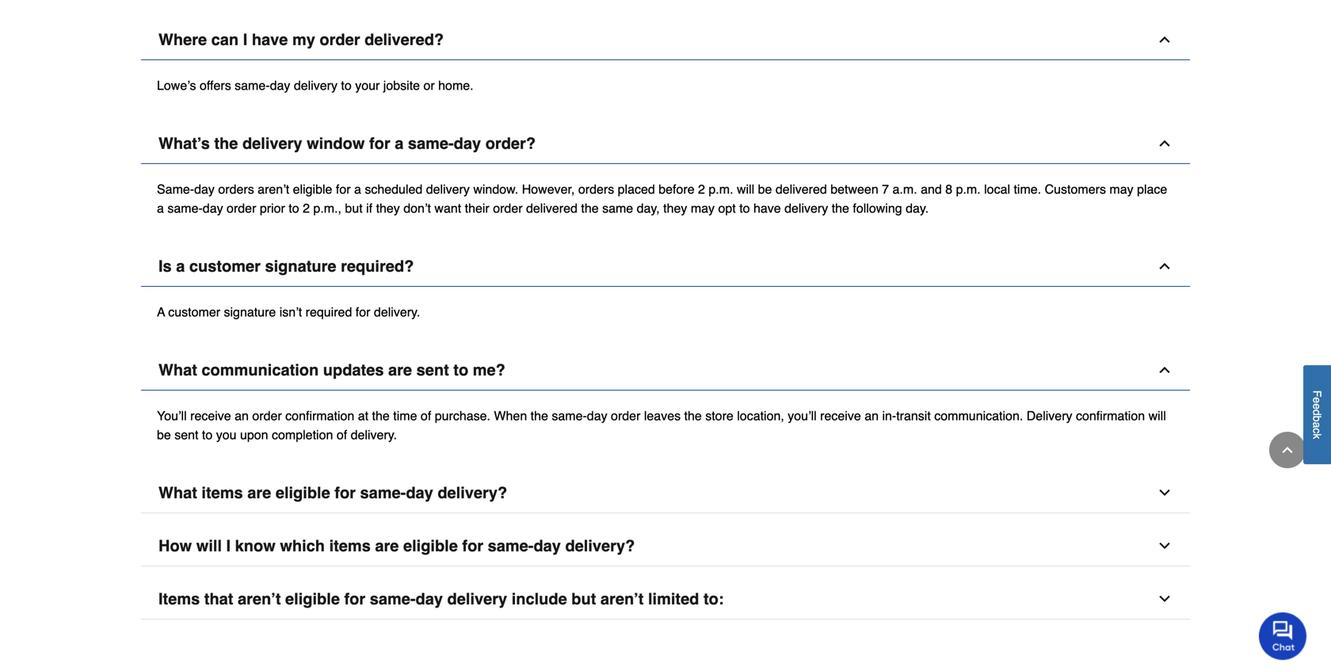 Task type: locate. For each thing, give the bounding box(es) containing it.
but right the include
[[572, 590, 596, 608]]

an left in-
[[865, 409, 879, 423]]

for down how will i know which items are eligible for same-day delivery?
[[344, 590, 365, 608]]

0 vertical spatial what
[[159, 361, 197, 379]]

prior
[[260, 201, 285, 216]]

customer right is
[[189, 257, 261, 276]]

chevron up image for same-
[[1157, 136, 1173, 151]]

0 horizontal spatial 2
[[303, 201, 310, 216]]

2 receive from the left
[[820, 409, 861, 423]]

2 vertical spatial are
[[375, 537, 399, 555]]

e up d on the bottom right of the page
[[1311, 397, 1324, 404]]

orders up same
[[578, 182, 614, 197]]

of right completion
[[337, 428, 347, 442]]

sent
[[417, 361, 449, 379], [175, 428, 199, 442]]

8
[[946, 182, 953, 197]]

to inside button
[[454, 361, 469, 379]]

0 horizontal spatial an
[[235, 409, 249, 423]]

same- right offers
[[235, 78, 270, 93]]

to right the prior
[[289, 201, 299, 216]]

0 horizontal spatial receive
[[190, 409, 231, 423]]

1 vertical spatial items
[[329, 537, 371, 555]]

1 horizontal spatial items
[[329, 537, 371, 555]]

will up chevron down image
[[1149, 409, 1166, 423]]

e up b
[[1311, 404, 1324, 410]]

eligible up the which
[[276, 484, 330, 502]]

1 vertical spatial delivered
[[526, 201, 578, 216]]

1 what from the top
[[159, 361, 197, 379]]

0 vertical spatial signature
[[265, 257, 336, 276]]

0 horizontal spatial i
[[226, 537, 231, 555]]

the right what's
[[214, 134, 238, 153]]

required
[[306, 305, 352, 320]]

confirmation right delivery
[[1076, 409, 1145, 423]]

0 vertical spatial be
[[758, 182, 772, 197]]

what up 'you'll'
[[159, 361, 197, 379]]

delivery. down required?
[[374, 305, 420, 320]]

customer right a
[[168, 305, 220, 320]]

signature inside button
[[265, 257, 336, 276]]

location,
[[737, 409, 784, 423]]

the
[[214, 134, 238, 153], [581, 201, 599, 216], [832, 201, 850, 216], [372, 409, 390, 423], [531, 409, 548, 423], [684, 409, 702, 423]]

4 chevron up image from the top
[[1157, 362, 1173, 378]]

at
[[358, 409, 369, 423]]

1 vertical spatial sent
[[175, 428, 199, 442]]

1 e from the top
[[1311, 397, 1324, 404]]

1 horizontal spatial receive
[[820, 409, 861, 423]]

1 horizontal spatial may
[[1110, 182, 1134, 197]]

items right the which
[[329, 537, 371, 555]]

leaves
[[644, 409, 681, 423]]

1 chevron up image from the top
[[1157, 32, 1173, 48]]

1 vertical spatial customer
[[168, 305, 220, 320]]

1 horizontal spatial they
[[663, 201, 687, 216]]

2 an from the left
[[865, 409, 879, 423]]

0 horizontal spatial be
[[157, 428, 171, 442]]

1 they from the left
[[376, 201, 400, 216]]

day left order?
[[454, 134, 481, 153]]

order inside button
[[320, 31, 360, 49]]

0 horizontal spatial have
[[252, 31, 288, 49]]

0 horizontal spatial p.m.
[[709, 182, 733, 197]]

a down the same-
[[157, 201, 164, 216]]

to left you
[[202, 428, 213, 442]]

1 p.m. from the left
[[709, 182, 733, 197]]

isn't
[[280, 305, 302, 320]]

orders right the same-
[[218, 182, 254, 197]]

0 vertical spatial sent
[[417, 361, 449, 379]]

chevron up image inside is a customer signature required? button
[[1157, 258, 1173, 274]]

is
[[159, 257, 172, 276]]

e
[[1311, 397, 1324, 404], [1311, 404, 1324, 410]]

customer
[[189, 257, 261, 276], [168, 305, 220, 320]]

signature up isn't
[[265, 257, 336, 276]]

chevron down image inside how will i know which items are eligible for same-day delivery? button
[[1157, 538, 1173, 554]]

1 horizontal spatial sent
[[417, 361, 449, 379]]

delivery left following
[[785, 201, 828, 216]]

1 horizontal spatial of
[[421, 409, 431, 423]]

eligible up 'p.m.,'
[[293, 182, 332, 197]]

1 vertical spatial delivery?
[[565, 537, 635, 555]]

same- down the same-
[[167, 201, 203, 216]]

same- up the include
[[488, 537, 534, 555]]

3 chevron up image from the top
[[1157, 258, 1173, 274]]

placed
[[618, 182, 655, 197]]

delivery.
[[374, 305, 420, 320], [351, 428, 397, 442]]

0 vertical spatial i
[[243, 31, 247, 49]]

but
[[345, 201, 363, 216], [572, 590, 596, 608]]

1 confirmation from the left
[[285, 409, 355, 423]]

between
[[831, 182, 879, 197]]

same- down how will i know which items are eligible for same-day delivery?
[[370, 590, 416, 608]]

an up upon
[[235, 409, 249, 423]]

chevron down image
[[1157, 538, 1173, 554], [1157, 591, 1173, 607]]

items that aren't eligible for same-day delivery include but aren't limited to: button
[[141, 579, 1190, 620]]

1 horizontal spatial will
[[737, 182, 755, 197]]

2
[[698, 182, 705, 197], [303, 201, 310, 216]]

0 vertical spatial of
[[421, 409, 431, 423]]

2 right before
[[698, 182, 705, 197]]

delivered left between
[[776, 182, 827, 197]]

0 horizontal spatial they
[[376, 201, 400, 216]]

how
[[159, 537, 192, 555]]

me?
[[473, 361, 506, 379]]

delivery. inside you'll receive an order confirmation at the time of purchase. when the same-day order leaves the store location, you'll receive an in-transit communication. delivery confirmation will be sent to you upon completion of delivery.
[[351, 428, 397, 442]]

0 vertical spatial customer
[[189, 257, 261, 276]]

of
[[421, 409, 431, 423], [337, 428, 347, 442]]

2 horizontal spatial will
[[1149, 409, 1166, 423]]

local
[[984, 182, 1010, 197]]

i
[[243, 31, 247, 49], [226, 537, 231, 555]]

my
[[292, 31, 315, 49]]

chevron down image inside the items that aren't eligible for same-day delivery include but aren't limited to: button
[[1157, 591, 1173, 607]]

1 vertical spatial be
[[157, 428, 171, 442]]

i right can
[[243, 31, 247, 49]]

p.m. up opt
[[709, 182, 733, 197]]

0 horizontal spatial confirmation
[[285, 409, 355, 423]]

the inside button
[[214, 134, 238, 153]]

0 vertical spatial delivered
[[776, 182, 827, 197]]

but inside same-day orders aren't eligible for a scheduled delivery window. however, orders placed before 2 p.m. will be delivered between 7 a.m. and 8 p.m. local time. customers may place a same-day order prior to 2 p.m., but if they don't want their order delivered the same day, they may opt to have delivery the following day.
[[345, 201, 363, 216]]

what communication updates are sent to me? button
[[141, 350, 1190, 391]]

2 chevron up image from the top
[[1157, 136, 1173, 151]]

what up how
[[159, 484, 197, 502]]

1 horizontal spatial confirmation
[[1076, 409, 1145, 423]]

confirmation up completion
[[285, 409, 355, 423]]

0 horizontal spatial will
[[196, 537, 222, 555]]

will right before
[[737, 182, 755, 197]]

1 vertical spatial will
[[1149, 409, 1166, 423]]

1 horizontal spatial have
[[754, 201, 781, 216]]

but left if
[[345, 201, 363, 216]]

order?
[[486, 134, 536, 153]]

a
[[157, 305, 165, 320]]

aren't up the prior
[[258, 182, 289, 197]]

i left the know
[[226, 537, 231, 555]]

receive right 'you'll'
[[820, 409, 861, 423]]

delivered down however,
[[526, 201, 578, 216]]

i for can
[[243, 31, 247, 49]]

1 horizontal spatial orders
[[578, 182, 614, 197]]

will right how
[[196, 537, 222, 555]]

items down you
[[202, 484, 243, 502]]

to left the me?
[[454, 361, 469, 379]]

0 vertical spatial have
[[252, 31, 288, 49]]

7
[[882, 182, 889, 197]]

delivery down my
[[294, 78, 338, 93]]

what for what communication updates are sent to me?
[[159, 361, 197, 379]]

have left my
[[252, 31, 288, 49]]

0 vertical spatial will
[[737, 182, 755, 197]]

a up scheduled
[[395, 134, 404, 153]]

what items are eligible for same-day delivery? button
[[141, 473, 1190, 514]]

of right time
[[421, 409, 431, 423]]

0 vertical spatial items
[[202, 484, 243, 502]]

sent down 'you'll'
[[175, 428, 199, 442]]

a customer signature isn't required for delivery.
[[157, 305, 420, 320]]

are up time
[[388, 361, 412, 379]]

they down before
[[663, 201, 687, 216]]

they right if
[[376, 201, 400, 216]]

chevron up image
[[1157, 32, 1173, 48], [1157, 136, 1173, 151], [1157, 258, 1173, 274], [1157, 362, 1173, 378]]

have inside same-day orders aren't eligible for a scheduled delivery window. however, orders placed before 2 p.m. will be delivered between 7 a.m. and 8 p.m. local time. customers may place a same-day order prior to 2 p.m., but if they don't want their order delivered the same day, they may opt to have delivery the following day.
[[754, 201, 781, 216]]

have right opt
[[754, 201, 781, 216]]

1 vertical spatial what
[[159, 484, 197, 502]]

1 horizontal spatial p.m.
[[956, 182, 981, 197]]

day
[[270, 78, 290, 93], [454, 134, 481, 153], [194, 182, 215, 197], [203, 201, 223, 216], [587, 409, 608, 423], [406, 484, 433, 502], [534, 537, 561, 555], [416, 590, 443, 608]]

1 horizontal spatial i
[[243, 31, 247, 49]]

0 vertical spatial chevron down image
[[1157, 538, 1173, 554]]

how will i know which items are eligible for same-day delivery?
[[159, 537, 635, 555]]

sent inside button
[[417, 361, 449, 379]]

are
[[388, 361, 412, 379], [247, 484, 271, 502], [375, 537, 399, 555]]

for
[[369, 134, 390, 153], [336, 182, 351, 197], [356, 305, 370, 320], [335, 484, 356, 502], [462, 537, 483, 555], [344, 590, 365, 608]]

may left opt
[[691, 201, 715, 216]]

day left leaves
[[587, 409, 608, 423]]

day inside you'll receive an order confirmation at the time of purchase. when the same-day order leaves the store location, you'll receive an in-transit communication. delivery confirmation will be sent to you upon completion of delivery.
[[587, 409, 608, 423]]

want
[[435, 201, 461, 216]]

1 vertical spatial but
[[572, 590, 596, 608]]

2 what from the top
[[159, 484, 197, 502]]

delivery
[[294, 78, 338, 93], [242, 134, 302, 153], [426, 182, 470, 197], [785, 201, 828, 216], [447, 590, 507, 608]]

orders
[[218, 182, 254, 197], [578, 182, 614, 197]]

offers
[[200, 78, 231, 93]]

what for what items are eligible for same-day delivery?
[[159, 484, 197, 502]]

1 horizontal spatial 2
[[698, 182, 705, 197]]

eligible
[[293, 182, 332, 197], [276, 484, 330, 502], [403, 537, 458, 555], [285, 590, 340, 608]]

0 horizontal spatial sent
[[175, 428, 199, 442]]

1 horizontal spatial but
[[572, 590, 596, 608]]

a up 'k'
[[1311, 422, 1324, 428]]

may left place
[[1110, 182, 1134, 197]]

day down how will i know which items are eligible for same-day delivery?
[[416, 590, 443, 608]]

1 vertical spatial 2
[[303, 201, 310, 216]]

in-
[[882, 409, 897, 423]]

sent up time
[[417, 361, 449, 379]]

2 vertical spatial will
[[196, 537, 222, 555]]

what's the delivery window for a same-day order? button
[[141, 124, 1190, 164]]

1 vertical spatial chevron down image
[[1157, 591, 1173, 607]]

include
[[512, 590, 567, 608]]

can
[[211, 31, 239, 49]]

when
[[494, 409, 527, 423]]

2 left 'p.m.,'
[[303, 201, 310, 216]]

know
[[235, 537, 276, 555]]

to
[[341, 78, 352, 93], [289, 201, 299, 216], [740, 201, 750, 216], [454, 361, 469, 379], [202, 428, 213, 442]]

confirmation
[[285, 409, 355, 423], [1076, 409, 1145, 423]]

1 vertical spatial of
[[337, 428, 347, 442]]

have
[[252, 31, 288, 49], [754, 201, 781, 216]]

but inside button
[[572, 590, 596, 608]]

p.m. right 8
[[956, 182, 981, 197]]

1 receive from the left
[[190, 409, 231, 423]]

lowe's
[[157, 78, 196, 93]]

you'll receive an order confirmation at the time of purchase. when the same-day order leaves the store location, you'll receive an in-transit communication. delivery confirmation will be sent to you upon completion of delivery.
[[157, 409, 1166, 442]]

0 horizontal spatial but
[[345, 201, 363, 216]]

are down what items are eligible for same-day delivery?
[[375, 537, 399, 555]]

what
[[159, 361, 197, 379], [159, 484, 197, 502]]

day.
[[906, 201, 929, 216]]

may
[[1110, 182, 1134, 197], [691, 201, 715, 216]]

signature left isn't
[[224, 305, 276, 320]]

0 horizontal spatial orders
[[218, 182, 254, 197]]

how will i know which items are eligible for same-day delivery? button
[[141, 526, 1190, 567]]

0 vertical spatial delivery?
[[438, 484, 507, 502]]

same- right when
[[552, 409, 587, 423]]

0 horizontal spatial of
[[337, 428, 347, 442]]

to:
[[704, 590, 724, 608]]

2 chevron down image from the top
[[1157, 591, 1173, 607]]

2 they from the left
[[663, 201, 687, 216]]

order
[[320, 31, 360, 49], [227, 201, 256, 216], [493, 201, 523, 216], [252, 409, 282, 423], [611, 409, 641, 423]]

chevron up image inside what's the delivery window for a same-day order? button
[[1157, 136, 1173, 151]]

for right required
[[356, 305, 370, 320]]

the right at
[[372, 409, 390, 423]]

required?
[[341, 257, 414, 276]]

they
[[376, 201, 400, 216], [663, 201, 687, 216]]

a
[[395, 134, 404, 153], [354, 182, 361, 197], [157, 201, 164, 216], [176, 257, 185, 276], [1311, 422, 1324, 428]]

for up 'p.m.,'
[[336, 182, 351, 197]]

items
[[202, 484, 243, 502], [329, 537, 371, 555]]

be
[[758, 182, 772, 197], [157, 428, 171, 442]]

an
[[235, 409, 249, 423], [865, 409, 879, 423]]

1 horizontal spatial be
[[758, 182, 772, 197]]

receive up you
[[190, 409, 231, 423]]

chevron up image inside where can i have my order delivered? button
[[1157, 32, 1173, 48]]

aren't left the limited at the bottom of page
[[601, 590, 644, 608]]

1 an from the left
[[235, 409, 249, 423]]

1 chevron down image from the top
[[1157, 538, 1173, 554]]

1 vertical spatial i
[[226, 537, 231, 555]]

1 vertical spatial delivery.
[[351, 428, 397, 442]]

0 vertical spatial but
[[345, 201, 363, 216]]

chevron up image for delivered?
[[1157, 32, 1173, 48]]

be inside same-day orders aren't eligible for a scheduled delivery window. however, orders placed before 2 p.m. will be delivered between 7 a.m. and 8 p.m. local time. customers may place a same-day order prior to 2 p.m., but if they don't want their order delivered the same day, they may opt to have delivery the following day.
[[758, 182, 772, 197]]

0 horizontal spatial delivery?
[[438, 484, 507, 502]]

1 horizontal spatial delivered
[[776, 182, 827, 197]]

day up how will i know which items are eligible for same-day delivery?
[[406, 484, 433, 502]]

are up the know
[[247, 484, 271, 502]]

receive
[[190, 409, 231, 423], [820, 409, 861, 423]]

1 horizontal spatial an
[[865, 409, 879, 423]]

signature
[[265, 257, 336, 276], [224, 305, 276, 320]]

scroll to top element
[[1270, 432, 1306, 468]]

delivered?
[[365, 31, 444, 49]]

1 vertical spatial may
[[691, 201, 715, 216]]

what items are eligible for same-day delivery?
[[159, 484, 507, 502]]

will
[[737, 182, 755, 197], [1149, 409, 1166, 423], [196, 537, 222, 555]]

the right when
[[531, 409, 548, 423]]

delivered
[[776, 182, 827, 197], [526, 201, 578, 216]]

0 horizontal spatial delivered
[[526, 201, 578, 216]]

order right my
[[320, 31, 360, 49]]

delivery. down at
[[351, 428, 397, 442]]

1 vertical spatial have
[[754, 201, 781, 216]]

p.m.
[[709, 182, 733, 197], [956, 182, 981, 197]]

chevron up image inside what communication updates are sent to me? button
[[1157, 362, 1173, 378]]



Task type: describe. For each thing, give the bounding box(es) containing it.
same- inside you'll receive an order confirmation at the time of purchase. when the same-day order leaves the store location, you'll receive an in-transit communication. delivery confirmation will be sent to you upon completion of delivery.
[[552, 409, 587, 423]]

1 orders from the left
[[218, 182, 254, 197]]

place
[[1137, 182, 1168, 197]]

a.m.
[[893, 182, 917, 197]]

same- inside same-day orders aren't eligible for a scheduled delivery window. however, orders placed before 2 p.m. will be delivered between 7 a.m. and 8 p.m. local time. customers may place a same-day order prior to 2 p.m., but if they don't want their order delivered the same day, they may opt to have delivery the following day.
[[167, 201, 203, 216]]

same- down or
[[408, 134, 454, 153]]

c
[[1311, 428, 1324, 434]]

items
[[159, 590, 200, 608]]

however,
[[522, 182, 575, 197]]

items that aren't eligible for same-day delivery include but aren't limited to:
[[159, 590, 724, 608]]

1 vertical spatial are
[[247, 484, 271, 502]]

before
[[659, 182, 695, 197]]

completion
[[272, 428, 333, 442]]

to right opt
[[740, 201, 750, 216]]

sent inside you'll receive an order confirmation at the time of purchase. when the same-day order leaves the store location, you'll receive an in-transit communication. delivery confirmation will be sent to you upon completion of delivery.
[[175, 428, 199, 442]]

0 vertical spatial are
[[388, 361, 412, 379]]

for up items that aren't eligible for same-day delivery include but aren't limited to: at the bottom of page
[[462, 537, 483, 555]]

chevron down image for items that aren't eligible for same-day delivery include but aren't limited to:
[[1157, 591, 1173, 607]]

don't
[[404, 201, 431, 216]]

1 horizontal spatial delivery?
[[565, 537, 635, 555]]

day left the prior
[[203, 201, 223, 216]]

to inside you'll receive an order confirmation at the time of purchase. when the same-day order leaves the store location, you'll receive an in-transit communication. delivery confirmation will be sent to you upon completion of delivery.
[[202, 428, 213, 442]]

same-day orders aren't eligible for a scheduled delivery window. however, orders placed before 2 p.m. will be delivered between 7 a.m. and 8 p.m. local time. customers may place a same-day order prior to 2 p.m., but if they don't want their order delivered the same day, they may opt to have delivery the following day.
[[157, 182, 1168, 216]]

delivery up want
[[426, 182, 470, 197]]

window
[[307, 134, 365, 153]]

day down what's
[[194, 182, 215, 197]]

will inside same-day orders aren't eligible for a scheduled delivery window. however, orders placed before 2 p.m. will be delivered between 7 a.m. and 8 p.m. local time. customers may place a same-day order prior to 2 p.m., but if they don't want their order delivered the same day, they may opt to have delivery the following day.
[[737, 182, 755, 197]]

same
[[602, 201, 633, 216]]

chevron up image
[[1280, 442, 1296, 458]]

f
[[1311, 391, 1324, 397]]

eligible down the which
[[285, 590, 340, 608]]

chat invite button image
[[1259, 612, 1308, 660]]

what's
[[159, 134, 210, 153]]

0 horizontal spatial items
[[202, 484, 243, 502]]

where
[[159, 31, 207, 49]]

the left same
[[581, 201, 599, 216]]

if
[[366, 201, 373, 216]]

that
[[204, 590, 233, 608]]

day,
[[637, 201, 660, 216]]

you'll
[[157, 409, 187, 423]]

2 e from the top
[[1311, 404, 1324, 410]]

what's the delivery window for a same-day order?
[[159, 134, 536, 153]]

is a customer signature required?
[[159, 257, 414, 276]]

order down window.
[[493, 201, 523, 216]]

2 p.m. from the left
[[956, 182, 981, 197]]

following
[[853, 201, 902, 216]]

limited
[[648, 590, 699, 608]]

same- up how will i know which items are eligible for same-day delivery?
[[360, 484, 406, 502]]

what communication updates are sent to me?
[[159, 361, 506, 379]]

window.
[[473, 182, 519, 197]]

f e e d b a c k
[[1311, 391, 1324, 439]]

time
[[393, 409, 417, 423]]

0 vertical spatial 2
[[698, 182, 705, 197]]

jobsite
[[383, 78, 420, 93]]

delivery left window
[[242, 134, 302, 153]]

have inside where can i have my order delivered? button
[[252, 31, 288, 49]]

opt
[[718, 201, 736, 216]]

is a customer signature required? button
[[141, 247, 1190, 287]]

a right is
[[176, 257, 185, 276]]

communication.
[[935, 409, 1023, 423]]

b
[[1311, 416, 1324, 422]]

order up upon
[[252, 409, 282, 423]]

customers
[[1045, 182, 1106, 197]]

aren't inside same-day orders aren't eligible for a scheduled delivery window. however, orders placed before 2 p.m. will be delivered between 7 a.m. and 8 p.m. local time. customers may place a same-day order prior to 2 p.m., but if they don't want their order delivered the same day, they may opt to have delivery the following day.
[[258, 182, 289, 197]]

you
[[216, 428, 237, 442]]

chevron down image for how will i know which items are eligible for same-day delivery?
[[1157, 538, 1173, 554]]

or
[[424, 78, 435, 93]]

store
[[706, 409, 734, 423]]

order left leaves
[[611, 409, 641, 423]]

lowe's offers same-day delivery to your jobsite or home.
[[157, 78, 474, 93]]

k
[[1311, 434, 1324, 439]]

delivery
[[1027, 409, 1073, 423]]

which
[[280, 537, 325, 555]]

day up the include
[[534, 537, 561, 555]]

and
[[921, 182, 942, 197]]

p.m.,
[[313, 201, 342, 216]]

purchase.
[[435, 409, 491, 423]]

f e e d b a c k button
[[1304, 365, 1331, 465]]

the left store on the right
[[684, 409, 702, 423]]

for inside same-day orders aren't eligible for a scheduled delivery window. however, orders placed before 2 p.m. will be delivered between 7 a.m. and 8 p.m. local time. customers may place a same-day order prior to 2 p.m., but if they don't want their order delivered the same day, they may opt to have delivery the following day.
[[336, 182, 351, 197]]

same-
[[157, 182, 194, 197]]

0 vertical spatial may
[[1110, 182, 1134, 197]]

2 confirmation from the left
[[1076, 409, 1145, 423]]

eligible inside same-day orders aren't eligible for a scheduled delivery window. however, orders placed before 2 p.m. will be delivered between 7 a.m. and 8 p.m. local time. customers may place a same-day order prior to 2 p.m., but if they don't want their order delivered the same day, they may opt to have delivery the following day.
[[293, 182, 332, 197]]

communication
[[202, 361, 319, 379]]

scheduled
[[365, 182, 423, 197]]

customer inside button
[[189, 257, 261, 276]]

chevron up image for me?
[[1157, 362, 1173, 378]]

d
[[1311, 410, 1324, 416]]

updates
[[323, 361, 384, 379]]

time.
[[1014, 182, 1041, 197]]

delivery left the include
[[447, 590, 507, 608]]

0 vertical spatial delivery.
[[374, 305, 420, 320]]

2 orders from the left
[[578, 182, 614, 197]]

where can i have my order delivered?
[[159, 31, 444, 49]]

be inside you'll receive an order confirmation at the time of purchase. when the same-day order leaves the store location, you'll receive an in-transit communication. delivery confirmation will be sent to you upon completion of delivery.
[[157, 428, 171, 442]]

their
[[465, 201, 490, 216]]

will inside you'll receive an order confirmation at the time of purchase. when the same-day order leaves the store location, you'll receive an in-transit communication. delivery confirmation will be sent to you upon completion of delivery.
[[1149, 409, 1166, 423]]

transit
[[897, 409, 931, 423]]

upon
[[240, 428, 268, 442]]

your
[[355, 78, 380, 93]]

for right window
[[369, 134, 390, 153]]

a left scheduled
[[354, 182, 361, 197]]

chevron down image
[[1157, 485, 1173, 501]]

i for will
[[226, 537, 231, 555]]

order left the prior
[[227, 201, 256, 216]]

0 horizontal spatial may
[[691, 201, 715, 216]]

to left your
[[341, 78, 352, 93]]

where can i have my order delivered? button
[[141, 20, 1190, 60]]

home.
[[438, 78, 474, 93]]

aren't right "that"
[[238, 590, 281, 608]]

for up how will i know which items are eligible for same-day delivery?
[[335, 484, 356, 502]]

will inside button
[[196, 537, 222, 555]]

eligible up items that aren't eligible for same-day delivery include but aren't limited to: at the bottom of page
[[403, 537, 458, 555]]

1 vertical spatial signature
[[224, 305, 276, 320]]

the down between
[[832, 201, 850, 216]]

day down where can i have my order delivered?
[[270, 78, 290, 93]]

you'll
[[788, 409, 817, 423]]



Task type: vqa. For each thing, say whether or not it's contained in the screenshot.


